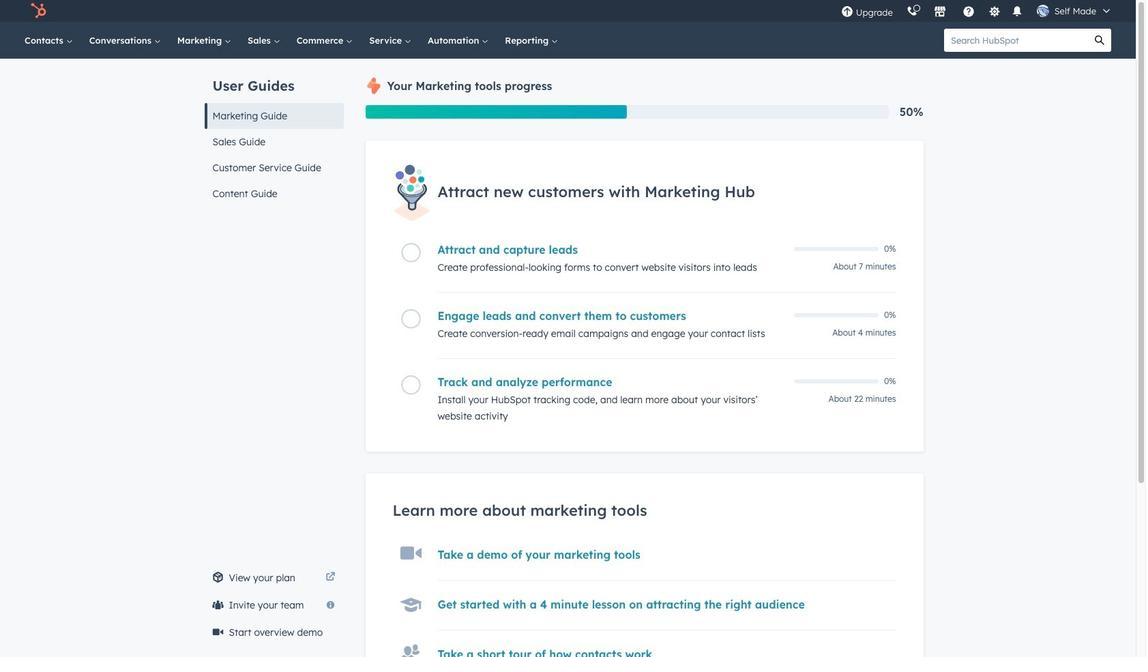 Task type: locate. For each thing, give the bounding box(es) containing it.
progress bar
[[366, 105, 628, 119]]

ruby anderson image
[[1037, 5, 1050, 17]]

2 link opens in a new window image from the top
[[326, 573, 336, 583]]

1 link opens in a new window image from the top
[[326, 570, 336, 586]]

Search HubSpot search field
[[945, 29, 1089, 52]]

user guides element
[[204, 59, 344, 207]]

link opens in a new window image
[[326, 570, 336, 586], [326, 573, 336, 583]]

menu
[[835, 0, 1120, 22]]



Task type: describe. For each thing, give the bounding box(es) containing it.
marketplaces image
[[934, 6, 947, 18]]



Task type: vqa. For each thing, say whether or not it's contained in the screenshot.
menu
yes



